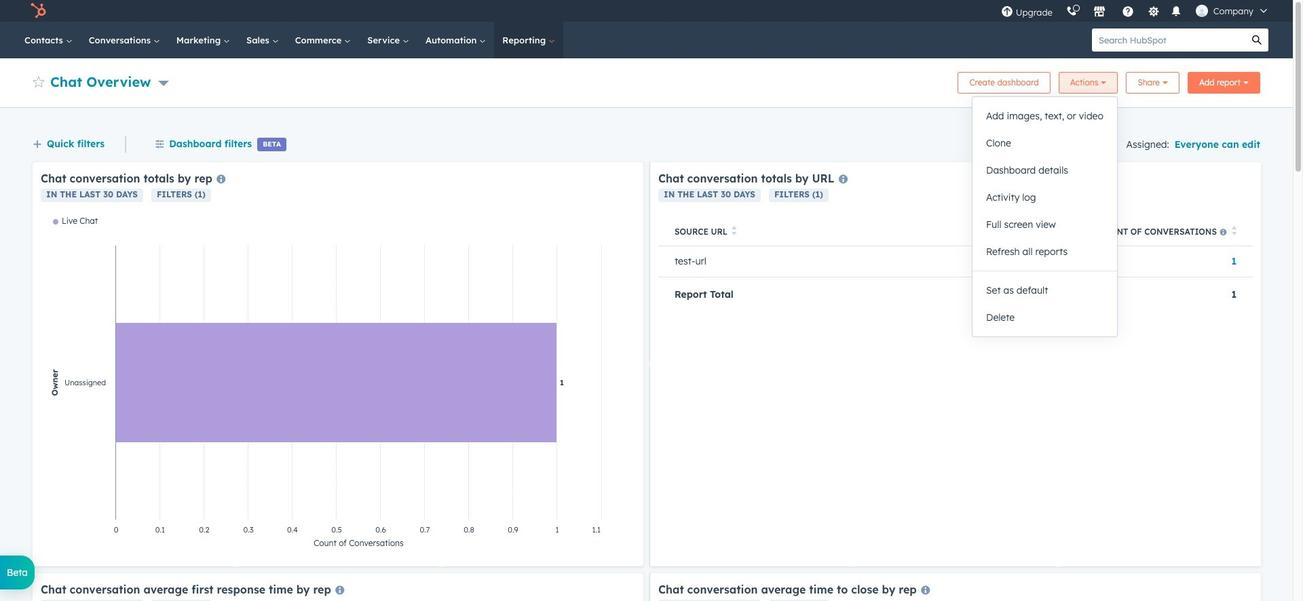 Task type: locate. For each thing, give the bounding box(es) containing it.
1 press to sort. element from the left
[[732, 226, 737, 238]]

marketplaces image
[[1094, 6, 1106, 18]]

0 horizontal spatial press to sort. element
[[732, 226, 737, 238]]

1 horizontal spatial press to sort. element
[[1232, 226, 1237, 238]]

toggle series visibility region
[[53, 216, 98, 226]]

press to sort. image
[[732, 226, 737, 236]]

2 press to sort. element from the left
[[1232, 226, 1237, 238]]

interactive chart image
[[41, 216, 636, 559]]

press to sort. element
[[732, 226, 737, 238], [1232, 226, 1237, 238]]

jacob simon image
[[1196, 5, 1208, 17]]

menu
[[995, 0, 1277, 22]]

chat conversation totals by url element
[[650, 162, 1261, 567]]

banner
[[33, 68, 1261, 94]]



Task type: vqa. For each thing, say whether or not it's contained in the screenshot.
First in the First Conversion Single-line text
no



Task type: describe. For each thing, give the bounding box(es) containing it.
Search HubSpot search field
[[1092, 29, 1246, 52]]

press to sort. image
[[1232, 226, 1237, 236]]

chat conversation totals by rep element
[[33, 162, 644, 567]]

chat conversation average time to close by rep element
[[650, 574, 1261, 602]]

chat conversation average first response time by rep element
[[33, 574, 644, 602]]



